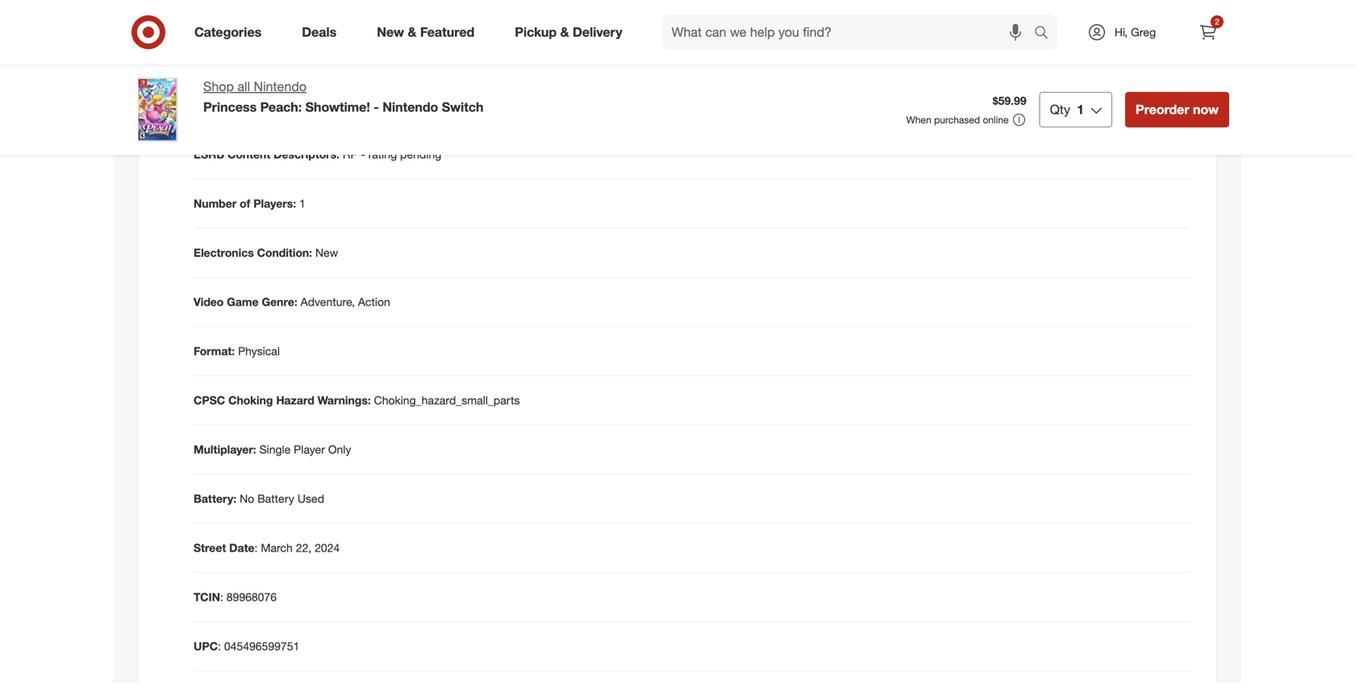 Task type: vqa. For each thing, say whether or not it's contained in the screenshot.


Task type: locate. For each thing, give the bounding box(es) containing it.
physical
[[238, 344, 280, 358]]

players:
[[254, 196, 296, 211]]

upc : 045496599751
[[194, 639, 300, 654]]

1 vertical spatial esrb
[[194, 147, 224, 161]]

2 horizontal spatial -
[[374, 99, 379, 115]]

1 vertical spatial pending
[[400, 147, 442, 161]]

0 vertical spatial :
[[255, 541, 258, 555]]

: for 045496599751
[[218, 639, 221, 654]]

0 horizontal spatial pending
[[351, 98, 392, 112]]

rp right rating:
[[293, 98, 308, 112]]

adventure,
[[301, 295, 355, 309]]

0 vertical spatial pending
[[351, 98, 392, 112]]

esrb left content
[[194, 147, 224, 161]]

What can we help you find? suggestions appear below search field
[[662, 15, 1039, 50]]

- for esrb content descriptors:
[[361, 147, 365, 161]]

player
[[294, 443, 325, 457]]

1 vertical spatial rating
[[369, 147, 397, 161]]

1 horizontal spatial -
[[361, 147, 365, 161]]

new
[[377, 24, 404, 40], [315, 246, 338, 260]]

1 vertical spatial nintendo
[[383, 99, 438, 115]]

showtime!
[[306, 99, 370, 115]]

upc
[[194, 639, 218, 654]]

delivery
[[573, 24, 623, 40]]

nintendo up peach:
[[254, 79, 307, 94]]

all
[[238, 79, 250, 94]]

&
[[408, 24, 417, 40], [561, 24, 569, 40]]

rating up esrb content descriptors: rp - rating pending
[[319, 98, 347, 112]]

0 horizontal spatial -
[[311, 98, 316, 112]]

1 & from the left
[[408, 24, 417, 40]]

& inside "link"
[[561, 24, 569, 40]]

045496599751
[[224, 639, 300, 654]]

& for new
[[408, 24, 417, 40]]

1 horizontal spatial nintendo
[[383, 99, 438, 115]]

89968076
[[227, 590, 277, 604]]

1 horizontal spatial rating
[[369, 147, 397, 161]]

& right pickup at the left top of page
[[561, 24, 569, 40]]

: left 89968076
[[220, 590, 223, 604]]

when
[[907, 114, 932, 126]]

only
[[328, 443, 351, 457]]

1 right qty
[[1077, 102, 1084, 117]]

cpsc choking hazard warnings: choking_hazard_small_parts
[[194, 393, 520, 407]]

0 vertical spatial nintendo
[[254, 79, 307, 94]]

-
[[311, 98, 316, 112], [374, 99, 379, 115], [361, 147, 365, 161]]

1 vertical spatial :
[[220, 590, 223, 604]]

1 horizontal spatial 1
[[1077, 102, 1084, 117]]

2 & from the left
[[561, 24, 569, 40]]

deals link
[[288, 15, 357, 50]]

tcin : 89968076
[[194, 590, 277, 604]]

0 horizontal spatial &
[[408, 24, 417, 40]]

street
[[194, 541, 226, 555]]

electronics condition: new
[[194, 246, 338, 260]]

pending for esrb age rating: rp - rating pending
[[351, 98, 392, 112]]

esrb for esrb age rating:
[[194, 98, 224, 112]]

- for esrb age rating:
[[311, 98, 316, 112]]

princess
[[203, 99, 257, 115]]

- right showtime!
[[374, 99, 379, 115]]

esrb for esrb content descriptors:
[[194, 147, 224, 161]]

1 horizontal spatial new
[[377, 24, 404, 40]]

$59.99
[[993, 94, 1027, 108]]

0 horizontal spatial 1
[[299, 196, 306, 211]]

: left march
[[255, 541, 258, 555]]

deals
[[302, 24, 337, 40]]

0 horizontal spatial nintendo
[[254, 79, 307, 94]]

1 vertical spatial 1
[[299, 196, 306, 211]]

rp right descriptors: at top left
[[343, 147, 358, 161]]

1
[[1077, 102, 1084, 117], [299, 196, 306, 211]]

0 horizontal spatial new
[[315, 246, 338, 260]]

0 vertical spatial new
[[377, 24, 404, 40]]

format: physical
[[194, 344, 280, 358]]

- down showtime!
[[361, 147, 365, 161]]

2 vertical spatial :
[[218, 639, 221, 654]]

street date : march 22, 2024
[[194, 541, 340, 555]]

1 horizontal spatial rp
[[343, 147, 358, 161]]

1 horizontal spatial pending
[[400, 147, 442, 161]]

switch
[[442, 99, 484, 115]]

1 right players:
[[299, 196, 306, 211]]

rp
[[293, 98, 308, 112], [343, 147, 358, 161]]

condition:
[[257, 246, 312, 260]]

1 vertical spatial rp
[[343, 147, 358, 161]]

rating down showtime!
[[369, 147, 397, 161]]

pickup
[[515, 24, 557, 40]]

0 horizontal spatial rating
[[319, 98, 347, 112]]

preorder
[[1136, 102, 1190, 117]]

hi,
[[1115, 25, 1128, 39]]

esrb
[[194, 98, 224, 112], [194, 147, 224, 161]]

cpsc
[[194, 393, 225, 407]]

- right peach:
[[311, 98, 316, 112]]

0 vertical spatial esrb
[[194, 98, 224, 112]]

no
[[240, 492, 254, 506]]

: left the 045496599751
[[218, 639, 221, 654]]

new left featured
[[377, 24, 404, 40]]

0 vertical spatial rating
[[319, 98, 347, 112]]

battery: no battery used
[[194, 492, 324, 506]]

new right condition:
[[315, 246, 338, 260]]

nintendo left switch
[[383, 99, 438, 115]]

nintendo
[[254, 79, 307, 94], [383, 99, 438, 115]]

categories
[[194, 24, 262, 40]]

pending
[[351, 98, 392, 112], [400, 147, 442, 161]]

2
[[1215, 17, 1220, 27]]

& left featured
[[408, 24, 417, 40]]

1 esrb from the top
[[194, 98, 224, 112]]

warnings:
[[318, 393, 371, 407]]

esrb down shop
[[194, 98, 224, 112]]

:
[[255, 541, 258, 555], [220, 590, 223, 604], [218, 639, 221, 654]]

new & featured
[[377, 24, 475, 40]]

2 esrb from the top
[[194, 147, 224, 161]]

rp for esrb content descriptors:
[[343, 147, 358, 161]]

preorder now
[[1136, 102, 1219, 117]]

online
[[983, 114, 1009, 126]]

0 horizontal spatial rp
[[293, 98, 308, 112]]

march
[[261, 541, 293, 555]]

peach:
[[260, 99, 302, 115]]

1 horizontal spatial &
[[561, 24, 569, 40]]

rating
[[319, 98, 347, 112], [369, 147, 397, 161]]

0 vertical spatial rp
[[293, 98, 308, 112]]



Task type: describe. For each thing, give the bounding box(es) containing it.
new & featured link
[[363, 15, 495, 50]]

2 link
[[1191, 15, 1227, 50]]

choking_hazard_small_parts
[[374, 393, 520, 407]]

rp for esrb age rating:
[[293, 98, 308, 112]]

format:
[[194, 344, 235, 358]]

image of princess peach: showtime! - nintendo switch image
[[126, 77, 190, 142]]

used
[[298, 492, 324, 506]]

now
[[1194, 102, 1219, 117]]

: for 89968076
[[220, 590, 223, 604]]

video game genre: adventure, action
[[194, 295, 390, 309]]

electronics
[[194, 246, 254, 260]]

tcin
[[194, 590, 220, 604]]

battery
[[257, 492, 294, 506]]

number
[[194, 196, 237, 211]]

greg
[[1131, 25, 1156, 39]]

featured
[[420, 24, 475, 40]]

age
[[228, 98, 249, 112]]

search
[[1027, 26, 1066, 42]]

2024
[[315, 541, 340, 555]]

rating for esrb content descriptors:
[[369, 147, 397, 161]]

new inside new & featured link
[[377, 24, 404, 40]]

descriptors:
[[274, 147, 340, 161]]

hazard
[[276, 393, 315, 407]]

& for pickup
[[561, 24, 569, 40]]

qty
[[1050, 102, 1071, 117]]

rating:
[[252, 98, 290, 112]]

1 vertical spatial new
[[315, 246, 338, 260]]

when purchased online
[[907, 114, 1009, 126]]

shop all nintendo princess peach: showtime! - nintendo switch
[[203, 79, 484, 115]]

purchased
[[935, 114, 981, 126]]

single
[[259, 443, 291, 457]]

qty 1
[[1050, 102, 1084, 117]]

content
[[228, 147, 271, 161]]

search button
[[1027, 15, 1066, 53]]

video
[[194, 295, 224, 309]]

multiplayer: single player only
[[194, 443, 351, 457]]

- inside shop all nintendo princess peach: showtime! - nintendo switch
[[374, 99, 379, 115]]

rating for esrb age rating:
[[319, 98, 347, 112]]

categories link
[[181, 15, 282, 50]]

of
[[240, 196, 250, 211]]

shop
[[203, 79, 234, 94]]

number of players: 1
[[194, 196, 306, 211]]

genre:
[[262, 295, 298, 309]]

date
[[229, 541, 255, 555]]

battery:
[[194, 492, 237, 506]]

pending for esrb content descriptors: rp - rating pending
[[400, 147, 442, 161]]

action
[[358, 295, 390, 309]]

multiplayer:
[[194, 443, 256, 457]]

game
[[227, 295, 259, 309]]

0 vertical spatial 1
[[1077, 102, 1084, 117]]

hi, greg
[[1115, 25, 1156, 39]]

choking
[[228, 393, 273, 407]]

22,
[[296, 541, 312, 555]]

esrb content descriptors: rp - rating pending
[[194, 147, 442, 161]]

pickup & delivery link
[[501, 15, 643, 50]]

preorder now button
[[1126, 92, 1230, 127]]

pickup & delivery
[[515, 24, 623, 40]]

esrb age rating: rp - rating pending
[[194, 98, 392, 112]]



